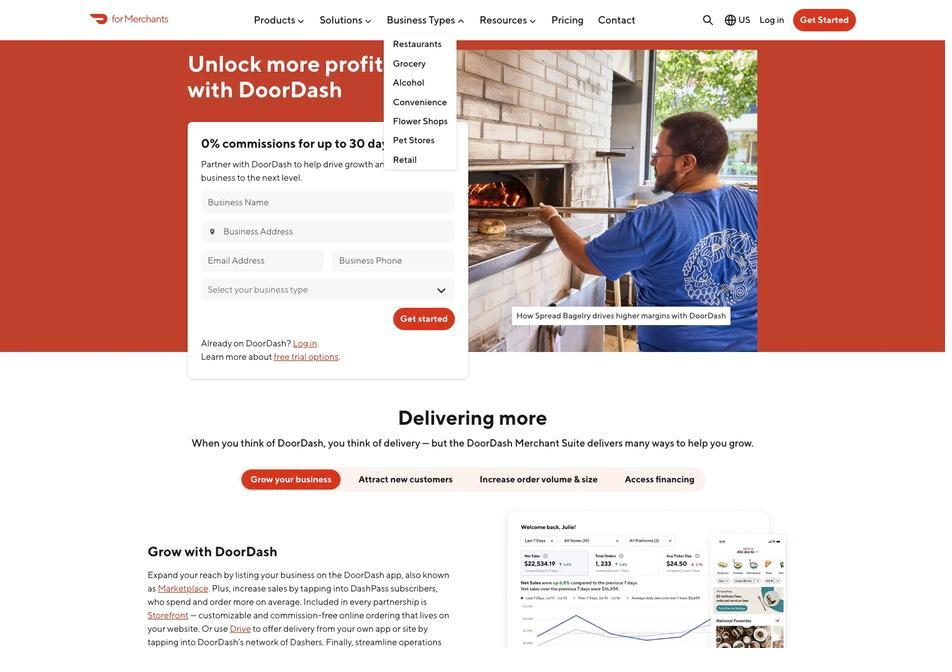 Task type: describe. For each thing, give the bounding box(es) containing it.
free trial options link
[[274, 352, 338, 362]]

partnership
[[373, 597, 419, 608]]

2 you from the left
[[328, 437, 345, 449]]

doordash inside expand your reach by listing your business on the doordash app, also known as
[[344, 570, 384, 581]]

grow for grow your business
[[250, 474, 273, 485]]

as
[[148, 584, 156, 594]]

grow.
[[729, 437, 754, 449]]

flower shops
[[393, 116, 448, 127]]

your inside button
[[275, 474, 294, 485]]

us
[[738, 15, 750, 25]]

pet stores link
[[384, 131, 457, 151]]

who
[[148, 597, 165, 608]]

flower
[[393, 116, 421, 127]]

next
[[262, 172, 280, 183]]

online
[[339, 611, 364, 621]]

commission-
[[270, 611, 322, 621]]

commissions
[[222, 136, 296, 151]]

and inside . plus, increase sales by tapping into dashpass subscribers, who spend and order more on average. included in every partnership is storefront
[[193, 597, 208, 608]]

and inside partner with doordash to help drive growth and take your business to the next level.
[[375, 159, 390, 170]]

app,
[[386, 570, 403, 581]]

solutions
[[320, 14, 362, 26]]

average.
[[268, 597, 302, 608]]

2 horizontal spatial .
[[338, 352, 340, 362]]

that
[[402, 611, 418, 621]]

the inside expand your reach by listing your business on the doordash app, also known as
[[329, 570, 342, 581]]

increase order volume & size button
[[471, 470, 607, 490]]

by inside to offer delivery from your own app or site by tapping into doordash's network of dashers. finally, streamline operation
[[418, 624, 428, 635]]

partner
[[201, 159, 231, 170]]

0 horizontal spatial log in link
[[293, 338, 317, 349]]

2 horizontal spatial in
[[777, 14, 784, 25]]

resources
[[479, 14, 527, 26]]

drive
[[230, 624, 251, 635]]

free inside — customizable and commission-free online ordering that lives on your website. or use
[[322, 611, 338, 621]]

marketplace
[[158, 584, 208, 594]]

alcohol link
[[384, 73, 457, 93]]

ways
[[652, 437, 674, 449]]

more inside already on doordash? log in . learn more about free trial options .
[[226, 352, 247, 362]]

more up merchant
[[499, 405, 547, 429]]

your inside — customizable and commission-free online ordering that lives on your website. or use
[[148, 624, 166, 635]]

to right the "ways"
[[676, 437, 686, 449]]

every
[[350, 597, 371, 608]]

customizable
[[198, 611, 252, 621]]

1 horizontal spatial delivery
[[384, 437, 420, 449]]

1 you from the left
[[222, 437, 239, 449]]

get started button
[[793, 9, 856, 31]]

— inside — customizable and commission-free online ordering that lives on your website. or use
[[190, 611, 197, 621]]

network
[[246, 637, 278, 648]]

chevron right tab panel
[[130, 501, 815, 649]]

access financing
[[625, 474, 695, 485]]

1 horizontal spatial log
[[759, 14, 775, 25]]

grow your business
[[250, 474, 332, 485]]

more inside . plus, increase sales by tapping into dashpass subscribers, who spend and order more on average. included in every partnership is storefront
[[233, 597, 254, 608]]

pet
[[393, 135, 407, 146]]

stores
[[409, 135, 435, 146]]

when
[[191, 437, 220, 449]]

about
[[248, 352, 272, 362]]

increase
[[480, 474, 515, 485]]

business inside expand your reach by listing your business on the doordash app, also known as
[[280, 570, 315, 581]]

is
[[421, 597, 427, 608]]

doordash up listing
[[215, 544, 277, 560]]

how
[[516, 311, 533, 320]]

doordash down delivering more on the bottom of the page
[[467, 437, 513, 449]]

on inside . plus, increase sales by tapping into dashpass subscribers, who spend and order more on average. included in every partnership is storefront
[[256, 597, 266, 608]]

the inside partner with doordash to help drive growth and take your business to the next level.
[[247, 172, 261, 183]]

finally,
[[326, 637, 353, 648]]

drive link
[[230, 624, 251, 635]]

delivers
[[587, 437, 623, 449]]

business
[[387, 14, 427, 26]]

Business Address text field
[[223, 226, 448, 238]]

storefront link
[[148, 611, 189, 621]]

drives
[[592, 311, 614, 320]]

restaurants link
[[384, 35, 457, 54]]

suite
[[562, 437, 585, 449]]

order inside . plus, increase sales by tapping into dashpass subscribers, who spend and order more on average. included in every partnership is storefront
[[210, 597, 231, 608]]

own
[[357, 624, 374, 635]]

how spread bagelry drives higher margins with doordash link
[[512, 307, 731, 325]]

also
[[405, 570, 421, 581]]

sales
[[268, 584, 287, 594]]

business types link
[[387, 9, 465, 30]]

unlock
[[188, 50, 262, 77]]

business types
[[387, 14, 455, 26]]

1 horizontal spatial —
[[422, 437, 429, 449]]

take
[[392, 159, 409, 170]]

storefront
[[148, 611, 189, 621]]

doordash inside the unlock more profits with doordash
[[238, 76, 343, 102]]

0 horizontal spatial of
[[266, 437, 275, 449]]

30
[[349, 136, 365, 151]]

flower shops link
[[384, 112, 457, 131]]

many
[[625, 437, 650, 449]]

increase
[[233, 584, 266, 594]]

business inside button
[[295, 474, 332, 485]]

. inside . plus, increase sales by tapping into dashpass subscribers, who spend and order more on average. included in every partnership is storefront
[[208, 584, 210, 594]]

already
[[201, 338, 232, 349]]

ordering
[[366, 611, 400, 621]]

offer
[[263, 624, 282, 635]]

trial
[[291, 352, 307, 362]]

spread
[[535, 311, 561, 320]]

into inside . plus, increase sales by tapping into dashpass subscribers, who spend and order more on average. included in every partnership is storefront
[[333, 584, 349, 594]]

tapping inside . plus, increase sales by tapping into dashpass subscribers, who spend and order more on average. included in every partnership is storefront
[[300, 584, 331, 594]]

help inside partner with doordash to help drive growth and take your business to the next level.
[[304, 159, 321, 170]]

level.
[[282, 172, 302, 183]]

for merchants
[[112, 13, 168, 25]]

to right up
[[335, 136, 347, 151]]

reach
[[200, 570, 222, 581]]

and inside — customizable and commission-free online ordering that lives on your website. or use
[[253, 611, 269, 621]]

website.
[[167, 624, 200, 635]]

attract
[[358, 474, 389, 485]]

margins
[[641, 311, 670, 320]]

1 think from the left
[[241, 437, 264, 449]]

financing
[[656, 474, 695, 485]]

log inside already on doordash? log in . learn more about free trial options .
[[293, 338, 308, 349]]

lives
[[420, 611, 437, 621]]

to offer delivery from your own app or site by tapping into doordash's network of dashers. finally, streamline operation
[[148, 624, 442, 649]]

to up level. at the top left of page
[[294, 159, 302, 170]]

listing
[[235, 570, 259, 581]]



Task type: locate. For each thing, give the bounding box(es) containing it.
on inside expand your reach by listing your business on the doordash app, also known as
[[317, 570, 327, 581]]

order left volume
[[517, 474, 540, 485]]

retail link
[[384, 151, 457, 170]]

the left next
[[247, 172, 261, 183]]

grow inside button
[[250, 474, 273, 485]]

delivery up new
[[384, 437, 420, 449]]

in inside . plus, increase sales by tapping into dashpass subscribers, who spend and order more on average. included in every partnership is storefront
[[341, 597, 348, 608]]

of inside to offer delivery from your own app or site by tapping into doordash's network of dashers. finally, streamline operation
[[280, 637, 288, 648]]

on inside already on doordash? log in . learn more about free trial options .
[[234, 338, 244, 349]]

with right margins
[[672, 311, 688, 320]]

help right the "ways"
[[688, 437, 708, 449]]

0 vertical spatial order
[[517, 474, 540, 485]]

0 vertical spatial help
[[304, 159, 321, 170]]

2 horizontal spatial by
[[418, 624, 428, 635]]

to left next
[[237, 172, 245, 183]]

your inside partner with doordash to help drive growth and take your business to the next level.
[[411, 159, 429, 170]]

free
[[274, 352, 290, 362], [322, 611, 338, 621]]

2 vertical spatial and
[[253, 611, 269, 621]]

types
[[429, 14, 455, 26]]

products link
[[254, 9, 306, 30]]

. up options
[[317, 338, 319, 349]]

0 vertical spatial .
[[317, 338, 319, 349]]

app
[[375, 624, 391, 635]]

1 horizontal spatial log in link
[[759, 14, 784, 25]]

1 vertical spatial help
[[688, 437, 708, 449]]

retail
[[393, 154, 417, 165]]

1 vertical spatial grow
[[148, 544, 182, 560]]

0 vertical spatial log in link
[[759, 14, 784, 25]]

1 horizontal spatial get
[[800, 15, 816, 25]]

profits
[[325, 50, 394, 77]]

from
[[316, 624, 335, 635]]

tapping up included in the left bottom of the page
[[300, 584, 331, 594]]

1 vertical spatial delivery
[[283, 624, 315, 635]]

streamline
[[355, 637, 397, 648]]

0 horizontal spatial —
[[190, 611, 197, 621]]

by inside expand your reach by listing your business on the doordash app, also known as
[[224, 570, 234, 581]]

grow with doordash tab list
[[130, 468, 815, 649]]

doordash up the 0% commissions for up to 30 days
[[238, 76, 343, 102]]

1 vertical spatial .
[[338, 352, 340, 362]]

Business Name text field
[[208, 196, 448, 209]]

for left merchants in the left of the page
[[112, 13, 123, 25]]

— up website.
[[190, 611, 197, 621]]

2 think from the left
[[347, 437, 370, 449]]

business down partner
[[201, 172, 235, 183]]

the
[[247, 172, 261, 183], [449, 437, 465, 449], [329, 570, 342, 581]]

restaurants
[[393, 39, 442, 49]]

spread bagelry image
[[419, 50, 757, 352]]

delivering more
[[398, 405, 547, 429]]

already on doordash? log in . learn more about free trial options .
[[201, 338, 340, 362]]

of up attract
[[372, 437, 382, 449]]

tapping inside to offer delivery from your own app or site by tapping into doordash's network of dashers. finally, streamline operation
[[148, 637, 179, 648]]

0%
[[201, 136, 220, 151]]

expand your reach by listing your business on the doordash app, also known as
[[148, 570, 449, 594]]

more right learn
[[226, 352, 247, 362]]

more down products link
[[266, 50, 320, 77]]

dashpass
[[350, 584, 389, 594]]

business up sales
[[280, 570, 315, 581]]

merchants
[[124, 13, 168, 25]]

0 vertical spatial the
[[247, 172, 261, 183]]

of left doordash,
[[266, 437, 275, 449]]

by up average.
[[289, 584, 299, 594]]

0 horizontal spatial get
[[400, 314, 416, 324]]

by up plus,
[[224, 570, 234, 581]]

free left trial
[[274, 352, 290, 362]]

log in link right "us"
[[759, 14, 784, 25]]

on inside — customizable and commission-free online ordering that lives on your website. or use
[[439, 611, 449, 621]]

2 horizontal spatial you
[[710, 437, 727, 449]]

known
[[423, 570, 449, 581]]

your inside to offer delivery from your own app or site by tapping into doordash's network of dashers. finally, streamline operation
[[337, 624, 355, 635]]

1 horizontal spatial you
[[328, 437, 345, 449]]

2 vertical spatial business
[[280, 570, 315, 581]]

new
[[390, 474, 408, 485]]

partner with doordash to help drive growth and take your business to the next level.
[[201, 159, 429, 183]]

with inside chevron right tab panel
[[185, 544, 212, 560]]

1 horizontal spatial the
[[329, 570, 342, 581]]

you left grow.
[[710, 437, 727, 449]]

to up network
[[253, 624, 261, 635]]

1 horizontal spatial help
[[688, 437, 708, 449]]

with up 0% in the top of the page
[[188, 76, 233, 102]]

expand
[[148, 570, 178, 581]]

started
[[818, 15, 849, 25]]

1 horizontal spatial grow
[[250, 474, 273, 485]]

in
[[777, 14, 784, 25], [310, 338, 317, 349], [341, 597, 348, 608]]

1 horizontal spatial into
[[333, 584, 349, 594]]

log right "us"
[[759, 14, 775, 25]]

think
[[241, 437, 264, 449], [347, 437, 370, 449]]

in up the 'free trial options' link
[[310, 338, 317, 349]]

. left plus,
[[208, 584, 210, 594]]

0 horizontal spatial help
[[304, 159, 321, 170]]

log up trial
[[293, 338, 308, 349]]

doordash right margins
[[689, 311, 726, 320]]

0 horizontal spatial free
[[274, 352, 290, 362]]

access financing button
[[616, 470, 704, 490]]

0 vertical spatial get
[[800, 15, 816, 25]]

1 horizontal spatial free
[[322, 611, 338, 621]]

location pin image
[[208, 227, 217, 236]]

dashers.
[[290, 637, 324, 648]]

0 horizontal spatial into
[[180, 637, 196, 648]]

2 horizontal spatial the
[[449, 437, 465, 449]]

doordash inside partner with doordash to help drive growth and take your business to the next level.
[[251, 159, 292, 170]]

0 horizontal spatial in
[[310, 338, 317, 349]]

the right but
[[449, 437, 465, 449]]

0 horizontal spatial think
[[241, 437, 264, 449]]

access
[[625, 474, 654, 485]]

more inside the unlock more profits with doordash
[[266, 50, 320, 77]]

you right when
[[222, 437, 239, 449]]

convenience link
[[384, 93, 457, 112]]

and right spend
[[193, 597, 208, 608]]

contact
[[598, 14, 635, 26]]

0 vertical spatial free
[[274, 352, 290, 362]]

by right site
[[418, 624, 428, 635]]

for inside for merchants link
[[112, 13, 123, 25]]

how spread bagelry drives higher margins with doordash
[[516, 311, 726, 320]]

grow inside chevron right tab panel
[[148, 544, 182, 560]]

0 horizontal spatial order
[[210, 597, 231, 608]]

alcohol
[[393, 77, 424, 88]]

1 vertical spatial free
[[322, 611, 338, 621]]

1 horizontal spatial and
[[253, 611, 269, 621]]

on down increase in the bottom left of the page
[[256, 597, 266, 608]]

to
[[335, 136, 347, 151], [294, 159, 302, 170], [237, 172, 245, 183], [676, 437, 686, 449], [253, 624, 261, 635]]

bagelry
[[563, 311, 591, 320]]

doordash up next
[[251, 159, 292, 170]]

0 vertical spatial into
[[333, 584, 349, 594]]

Email Address email field
[[208, 255, 317, 267]]

0 horizontal spatial tapping
[[148, 637, 179, 648]]

log in link up the 'free trial options' link
[[293, 338, 317, 349]]

on right already
[[234, 338, 244, 349]]

1 vertical spatial and
[[193, 597, 208, 608]]

shops
[[423, 116, 448, 127]]

0 horizontal spatial for
[[112, 13, 123, 25]]

0 vertical spatial tapping
[[300, 584, 331, 594]]

into down website.
[[180, 637, 196, 648]]

0 horizontal spatial by
[[224, 570, 234, 581]]

with right partner
[[233, 159, 250, 170]]

insights you can use image
[[495, 501, 797, 649]]

0 vertical spatial —
[[422, 437, 429, 449]]

1 vertical spatial get
[[400, 314, 416, 324]]

help left drive
[[304, 159, 321, 170]]

0 vertical spatial delivery
[[384, 437, 420, 449]]

0 horizontal spatial log
[[293, 338, 308, 349]]

think up attract
[[347, 437, 370, 449]]

in inside already on doordash? log in . learn more about free trial options .
[[310, 338, 317, 349]]

0 vertical spatial in
[[777, 14, 784, 25]]

in right "us"
[[777, 14, 784, 25]]

1 vertical spatial log in link
[[293, 338, 317, 349]]

and left take
[[375, 159, 390, 170]]

get for get started
[[800, 15, 816, 25]]

— left but
[[422, 437, 429, 449]]

1 horizontal spatial .
[[317, 338, 319, 349]]

2 vertical spatial the
[[329, 570, 342, 581]]

0 horizontal spatial .
[[208, 584, 210, 594]]

free inside already on doordash? log in . learn more about free trial options .
[[274, 352, 290, 362]]

1 vertical spatial tapping
[[148, 637, 179, 648]]

0 vertical spatial for
[[112, 13, 123, 25]]

solutions link
[[320, 9, 373, 30]]

your up sales
[[261, 570, 279, 581]]

1 vertical spatial into
[[180, 637, 196, 648]]

1 horizontal spatial for
[[298, 136, 315, 151]]

1 vertical spatial by
[[289, 584, 299, 594]]

1 vertical spatial in
[[310, 338, 317, 349]]

0 horizontal spatial delivery
[[283, 624, 315, 635]]

1 vertical spatial for
[[298, 136, 315, 151]]

into up included in the left bottom of the page
[[333, 584, 349, 594]]

into inside to offer delivery from your own app or site by tapping into doordash's network of dashers. finally, streamline operation
[[180, 637, 196, 648]]

business inside partner with doordash to help drive growth and take your business to the next level.
[[201, 172, 235, 183]]

1 vertical spatial the
[[449, 437, 465, 449]]

grow with doordash
[[148, 544, 277, 560]]

your down online
[[337, 624, 355, 635]]

2 vertical spatial in
[[341, 597, 348, 608]]

or
[[392, 624, 401, 635]]

1 horizontal spatial by
[[289, 584, 299, 594]]

1 horizontal spatial in
[[341, 597, 348, 608]]

get started button
[[393, 308, 455, 330]]

tapping
[[300, 584, 331, 594], [148, 637, 179, 648]]

Business Phone text field
[[339, 255, 448, 267]]

your up marketplace link
[[180, 570, 198, 581]]

included
[[304, 597, 339, 608]]

0 vertical spatial by
[[224, 570, 234, 581]]

. right trial
[[338, 352, 340, 362]]

doordash up dashpass
[[344, 570, 384, 581]]

0 horizontal spatial and
[[193, 597, 208, 608]]

1 vertical spatial business
[[295, 474, 332, 485]]

1 horizontal spatial tapping
[[300, 584, 331, 594]]

delivery down commission-
[[283, 624, 315, 635]]

marketplace link
[[158, 584, 208, 594]]

get for get started
[[400, 314, 416, 324]]

grocery
[[393, 58, 426, 69]]

your down the storefront link
[[148, 624, 166, 635]]

by inside . plus, increase sales by tapping into dashpass subscribers, who spend and order more on average. included in every partnership is storefront
[[289, 584, 299, 594]]

pricing
[[551, 14, 584, 26]]

to inside to offer delivery from your own app or site by tapping into doordash's network of dashers. finally, streamline operation
[[253, 624, 261, 635]]

free up from
[[322, 611, 338, 621]]

attract new customers
[[358, 474, 453, 485]]

for left up
[[298, 136, 315, 151]]

doordash's
[[198, 637, 244, 648]]

1 vertical spatial —
[[190, 611, 197, 621]]

with up reach
[[185, 544, 212, 560]]

resources link
[[479, 9, 537, 30]]

0 vertical spatial and
[[375, 159, 390, 170]]

1 horizontal spatial think
[[347, 437, 370, 449]]

of down "offer"
[[280, 637, 288, 648]]

1 vertical spatial order
[[210, 597, 231, 608]]

2 vertical spatial by
[[418, 624, 428, 635]]

delivery inside to offer delivery from your own app or site by tapping into doordash's network of dashers. finally, streamline operation
[[283, 624, 315, 635]]

3 you from the left
[[710, 437, 727, 449]]

your right take
[[411, 159, 429, 170]]

1 horizontal spatial order
[[517, 474, 540, 485]]

business down doordash,
[[295, 474, 332, 485]]

0% commissions for up to 30 days
[[201, 136, 394, 151]]

in up online
[[341, 597, 348, 608]]

0 horizontal spatial you
[[222, 437, 239, 449]]

started
[[418, 314, 448, 324]]

globe line image
[[724, 13, 737, 27]]

0 horizontal spatial grow
[[148, 544, 182, 560]]

volume
[[541, 474, 572, 485]]

and up "offer"
[[253, 611, 269, 621]]

doordash?
[[246, 338, 291, 349]]

you right doordash,
[[328, 437, 345, 449]]

0 horizontal spatial the
[[247, 172, 261, 183]]

grow your business button
[[241, 470, 341, 490]]

0 vertical spatial grow
[[250, 474, 273, 485]]

on right lives in the bottom left of the page
[[439, 611, 449, 621]]

growth
[[345, 159, 373, 170]]

with inside partner with doordash to help drive growth and take your business to the next level.
[[233, 159, 250, 170]]

more down increase in the bottom left of the page
[[233, 597, 254, 608]]

business
[[201, 172, 235, 183], [295, 474, 332, 485], [280, 570, 315, 581]]

higher
[[616, 311, 639, 320]]

0 vertical spatial log
[[759, 14, 775, 25]]

on up included in the left bottom of the page
[[317, 570, 327, 581]]

1 vertical spatial log
[[293, 338, 308, 349]]

1 horizontal spatial of
[[280, 637, 288, 648]]

but
[[431, 437, 447, 449]]

think right when
[[241, 437, 264, 449]]

unlock more profits with doordash
[[188, 50, 394, 102]]

drive
[[323, 159, 343, 170]]

&
[[574, 474, 580, 485]]

or
[[202, 624, 212, 635]]

into
[[333, 584, 349, 594], [180, 637, 196, 648]]

tapping down website.
[[148, 637, 179, 648]]

on
[[234, 338, 244, 349], [317, 570, 327, 581], [256, 597, 266, 608], [439, 611, 449, 621]]

contact link
[[598, 9, 635, 30]]

the up included in the left bottom of the page
[[329, 570, 342, 581]]

your down doordash,
[[275, 474, 294, 485]]

2 horizontal spatial of
[[372, 437, 382, 449]]

2 vertical spatial .
[[208, 584, 210, 594]]

2 horizontal spatial and
[[375, 159, 390, 170]]

— customizable and commission-free online ordering that lives on your website. or use
[[148, 611, 449, 635]]

options
[[308, 352, 338, 362]]

grow
[[250, 474, 273, 485], [148, 544, 182, 560]]

for
[[112, 13, 123, 25], [298, 136, 315, 151]]

pet stores
[[393, 135, 435, 146]]

when you think of doordash, you think of delivery — but the doordash merchant suite delivers many ways to help you grow.
[[191, 437, 754, 449]]

log in
[[759, 14, 784, 25]]

order inside button
[[517, 474, 540, 485]]

pricing link
[[551, 9, 584, 30]]

with inside the unlock more profits with doordash
[[188, 76, 233, 102]]

0 vertical spatial business
[[201, 172, 235, 183]]

grow for grow with doordash
[[148, 544, 182, 560]]

order down plus,
[[210, 597, 231, 608]]



Task type: vqa. For each thing, say whether or not it's contained in the screenshot.
2nd MIN from the right
no



